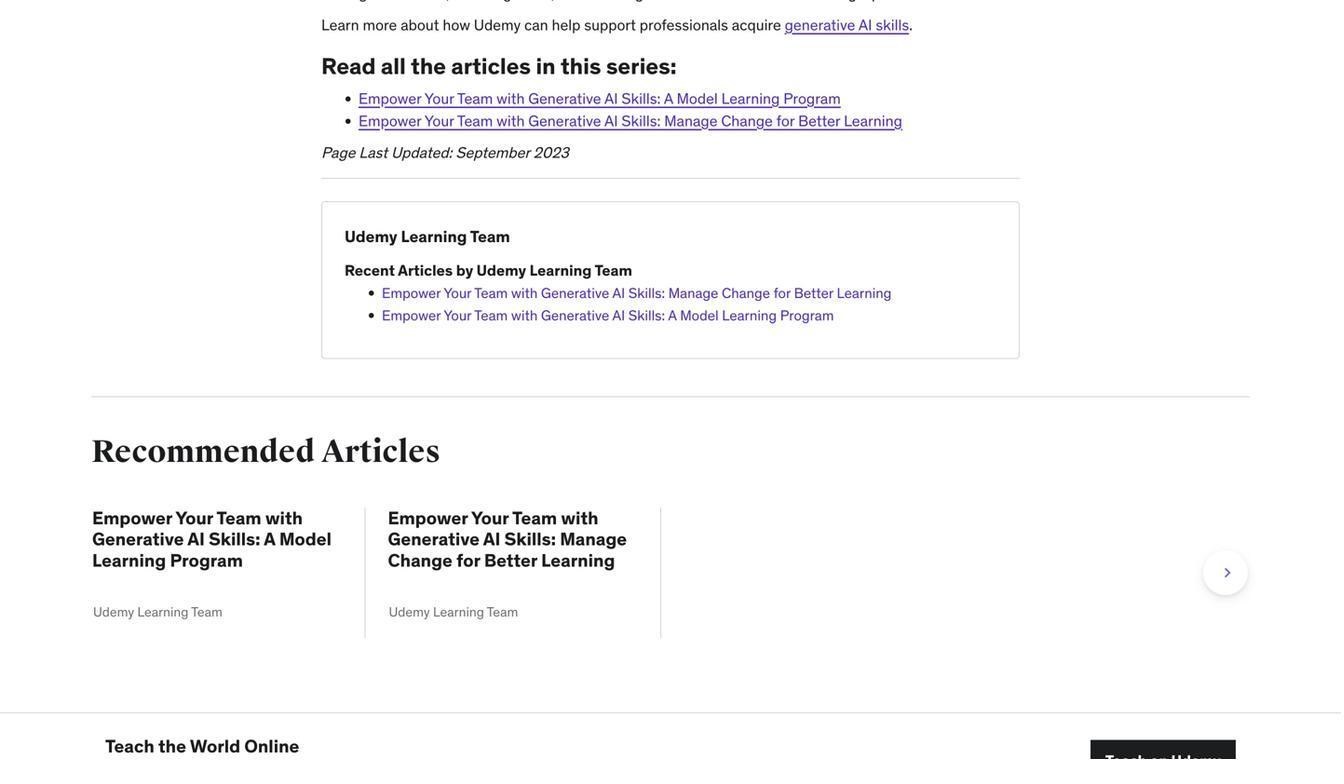 Task type: describe. For each thing, give the bounding box(es) containing it.
ai inside the empower your team with generative ai skills: manage change for better learning
[[483, 528, 501, 550]]

change inside the empower your team with generative ai skills: manage change for better learning
[[388, 549, 453, 571]]

this
[[561, 52, 601, 80]]

for inside read all the articles in this series: empower your team with generative ai skills: a model learning program empower your team with generative ai skills: manage change for better learning
[[777, 111, 795, 130]]

more
[[363, 15, 397, 35]]

empower inside the empower your team with generative ai skills: manage change for better learning
[[388, 507, 468, 529]]

udemy inside the recent articles by udemy learning team empower your team with generative ai skills: manage change for better learning empower your team with generative ai skills: a model learning program
[[477, 261, 526, 280]]

2 vertical spatial empower your team with generative ai skills: manage change for better learning link
[[388, 507, 638, 571]]

updated:
[[391, 143, 452, 162]]

skills: inside empower your team with generative ai skills: a model learning program
[[209, 528, 260, 550]]

2 vertical spatial empower your team with generative ai skills: a model learning program link
[[92, 507, 342, 571]]

skills
[[876, 15, 909, 35]]

generative inside empower your team with generative ai skills: a model learning program
[[92, 528, 184, 550]]

empower your team with generative ai skills: a model learning program
[[92, 507, 332, 571]]

learn
[[321, 15, 359, 35]]

.
[[909, 15, 913, 35]]

model inside empower your team with generative ai skills: a model learning program
[[279, 528, 332, 550]]

with inside the empower your team with generative ai skills: manage change for better learning
[[561, 507, 599, 529]]

read
[[321, 52, 376, 80]]

read all the articles in this series: empower your team with generative ai skills: a model learning program empower your team with generative ai skills: manage change for better learning
[[321, 52, 903, 130]]

udemy learning team for empower your team with generative ai skills: a model learning program
[[93, 603, 223, 620]]

better inside the recent articles by udemy learning team empower your team with generative ai skills: manage change for better learning empower your team with generative ai skills: a model learning program
[[794, 284, 834, 302]]

your inside empower your team with generative ai skills: a model learning program
[[176, 507, 213, 529]]

all
[[381, 52, 406, 80]]

articles
[[451, 52, 531, 80]]

program inside read all the articles in this series: empower your team with generative ai skills: a model learning program empower your team with generative ai skills: manage change for better learning
[[784, 89, 841, 108]]

a inside the recent articles by udemy learning team empower your team with generative ai skills: manage change for better learning empower your team with generative ai skills: a model learning program
[[668, 306, 677, 324]]

empower your team with generative ai skills: manage change for better learning
[[388, 507, 627, 571]]



Task type: vqa. For each thing, say whether or not it's contained in the screenshot.
Empower
yes



Task type: locate. For each thing, give the bounding box(es) containing it.
2023
[[533, 143, 569, 162]]

0 vertical spatial articles
[[398, 261, 453, 280]]

professionals
[[640, 15, 728, 35]]

series:
[[606, 52, 677, 80]]

teach
[[105, 735, 154, 757]]

0 vertical spatial manage
[[664, 111, 718, 130]]

articles for recent
[[398, 261, 453, 280]]

0 vertical spatial empower your team with generative ai skills: a model learning program link
[[359, 89, 841, 108]]

online
[[244, 735, 299, 757]]

recommended articles
[[91, 433, 441, 471]]

0 vertical spatial a
[[664, 89, 673, 108]]

generative
[[529, 89, 601, 108], [529, 111, 601, 130], [541, 284, 610, 302], [541, 306, 610, 324], [92, 528, 184, 550], [388, 528, 480, 550]]

0 horizontal spatial the
[[158, 735, 186, 757]]

for inside the empower your team with generative ai skills: manage change for better learning
[[457, 549, 480, 571]]

udemy
[[474, 15, 521, 35], [345, 226, 398, 246], [477, 261, 526, 280], [93, 603, 134, 620], [389, 603, 430, 620]]

udemy learning team down the empower your team with generative ai skills: manage change for better learning at the bottom left of page
[[389, 603, 518, 620]]

better inside the empower your team with generative ai skills: manage change for better learning
[[484, 549, 537, 571]]

in
[[536, 52, 556, 80]]

0 vertical spatial empower your team with generative ai skills: manage change for better learning link
[[359, 111, 903, 130]]

help
[[552, 15, 581, 35]]

a inside read all the articles in this series: empower your team with generative ai skills: a model learning program empower your team with generative ai skills: manage change for better learning
[[664, 89, 673, 108]]

better
[[798, 111, 841, 130], [794, 284, 834, 302], [484, 549, 537, 571]]

a
[[664, 89, 673, 108], [668, 306, 677, 324], [264, 528, 275, 550]]

generative ai skills link
[[785, 15, 909, 35]]

recent articles by udemy learning team empower your team with generative ai skills: manage change for better learning empower your team with generative ai skills: a model learning program
[[345, 261, 892, 324]]

the right the all at the top left of page
[[411, 52, 446, 80]]

the inside read all the articles in this series: empower your team with generative ai skills: a model learning program empower your team with generative ai skills: manage change for better learning
[[411, 52, 446, 80]]

1 vertical spatial manage
[[669, 284, 719, 302]]

page
[[321, 143, 355, 162]]

last
[[359, 143, 388, 162]]

udemy learning team for empower your team with generative ai skills: manage change for better learning
[[389, 603, 518, 620]]

team
[[457, 89, 493, 108], [457, 111, 493, 130], [470, 226, 510, 246], [595, 261, 633, 280], [474, 284, 508, 302], [474, 306, 508, 324], [217, 507, 261, 529], [512, 507, 557, 529], [191, 603, 223, 620], [487, 603, 518, 620]]

ai
[[859, 15, 872, 35], [605, 89, 618, 108], [605, 111, 618, 130], [613, 284, 625, 302], [613, 306, 625, 324], [188, 528, 205, 550], [483, 528, 501, 550]]

0 vertical spatial for
[[777, 111, 795, 130]]

team inside empower your team with generative ai skills: a model learning program
[[217, 507, 261, 529]]

your
[[425, 89, 454, 108], [425, 111, 454, 130], [444, 284, 472, 302], [444, 306, 472, 324], [176, 507, 213, 529], [471, 507, 509, 529]]

1 vertical spatial better
[[794, 284, 834, 302]]

manage inside read all the articles in this series: empower your team with generative ai skills: a model learning program empower your team with generative ai skills: manage change for better learning
[[664, 111, 718, 130]]

model
[[677, 89, 718, 108], [680, 306, 719, 324], [279, 528, 332, 550]]

learning
[[722, 89, 780, 108], [844, 111, 903, 130], [401, 226, 467, 246], [530, 261, 592, 280], [837, 284, 892, 302], [722, 306, 777, 324], [92, 549, 166, 571], [541, 549, 615, 571], [137, 603, 189, 620], [433, 603, 484, 620]]

1 horizontal spatial the
[[411, 52, 446, 80]]

1 vertical spatial change
[[722, 284, 770, 302]]

the right teach
[[158, 735, 186, 757]]

your inside the empower your team with generative ai skills: manage change for better learning
[[471, 507, 509, 529]]

2 vertical spatial program
[[170, 549, 243, 571]]

program
[[784, 89, 841, 108], [780, 306, 834, 324], [170, 549, 243, 571]]

change
[[721, 111, 773, 130], [722, 284, 770, 302], [388, 549, 453, 571]]

september
[[456, 143, 530, 162]]

2 vertical spatial a
[[264, 528, 275, 550]]

for inside the recent articles by udemy learning team empower your team with generative ai skills: manage change for better learning empower your team with generative ai skills: a model learning program
[[774, 284, 791, 302]]

by
[[456, 261, 473, 280]]

the
[[411, 52, 446, 80], [158, 735, 186, 757]]

learning inside the empower your team with generative ai skills: manage change for better learning
[[541, 549, 615, 571]]

page last updated: september 2023
[[321, 143, 569, 162]]

empower your team with generative ai skills: a model learning program link
[[359, 89, 841, 108], [382, 306, 834, 324], [92, 507, 342, 571]]

manage
[[664, 111, 718, 130], [669, 284, 719, 302], [560, 528, 627, 550]]

skills: inside the empower your team with generative ai skills: manage change for better learning
[[505, 528, 556, 550]]

1 vertical spatial for
[[774, 284, 791, 302]]

udemy learning team
[[345, 226, 510, 246], [93, 603, 223, 620], [389, 603, 518, 620]]

acquire
[[732, 15, 781, 35]]

team inside the empower your team with generative ai skills: manage change for better learning
[[512, 507, 557, 529]]

how
[[443, 15, 470, 35]]

0 vertical spatial the
[[411, 52, 446, 80]]

articles
[[398, 261, 453, 280], [321, 433, 441, 471]]

with
[[497, 89, 525, 108], [497, 111, 525, 130], [511, 284, 538, 302], [511, 306, 538, 324], [265, 507, 303, 529], [561, 507, 599, 529]]

change inside the recent articles by udemy learning team empower your team with generative ai skills: manage change for better learning empower your team with generative ai skills: a model learning program
[[722, 284, 770, 302]]

1 vertical spatial program
[[780, 306, 834, 324]]

0 vertical spatial better
[[798, 111, 841, 130]]

1 vertical spatial empower your team with generative ai skills: manage change for better learning link
[[382, 284, 892, 302]]

model inside read all the articles in this series: empower your team with generative ai skills: a model learning program empower your team with generative ai skills: manage change for better learning
[[677, 89, 718, 108]]

0 vertical spatial model
[[677, 89, 718, 108]]

change inside read all the articles in this series: empower your team with generative ai skills: a model learning program empower your team with generative ai skills: manage change for better learning
[[721, 111, 773, 130]]

teach the world online
[[105, 735, 299, 757]]

can
[[525, 15, 548, 35]]

1 vertical spatial empower your team with generative ai skills: a model learning program link
[[382, 306, 834, 324]]

1 vertical spatial a
[[668, 306, 677, 324]]

better inside read all the articles in this series: empower your team with generative ai skills: a model learning program empower your team with generative ai skills: manage change for better learning
[[798, 111, 841, 130]]

program inside the recent articles by udemy learning team empower your team with generative ai skills: manage change for better learning empower your team with generative ai skills: a model learning program
[[780, 306, 834, 324]]

about
[[401, 15, 439, 35]]

2 vertical spatial for
[[457, 549, 480, 571]]

for
[[777, 111, 795, 130], [774, 284, 791, 302], [457, 549, 480, 571]]

2 vertical spatial change
[[388, 549, 453, 571]]

articles for recommended
[[321, 433, 441, 471]]

2 vertical spatial better
[[484, 549, 537, 571]]

empower your team with generative ai skills: manage change for better learning link
[[359, 111, 903, 130], [382, 284, 892, 302], [388, 507, 638, 571]]

generative
[[785, 15, 856, 35]]

1 vertical spatial articles
[[321, 433, 441, 471]]

learning inside empower your team with generative ai skills: a model learning program
[[92, 549, 166, 571]]

ai inside empower your team with generative ai skills: a model learning program
[[188, 528, 205, 550]]

a inside empower your team with generative ai skills: a model learning program
[[264, 528, 275, 550]]

program inside empower your team with generative ai skills: a model learning program
[[170, 549, 243, 571]]

manage inside the empower your team with generative ai skills: manage change for better learning
[[560, 528, 627, 550]]

2 vertical spatial manage
[[560, 528, 627, 550]]

0 vertical spatial program
[[784, 89, 841, 108]]

2 vertical spatial model
[[279, 528, 332, 550]]

skills:
[[622, 89, 661, 108], [622, 111, 661, 130], [629, 284, 665, 302], [629, 306, 665, 324], [209, 528, 260, 550], [505, 528, 556, 550]]

0 vertical spatial change
[[721, 111, 773, 130]]

with inside empower your team with generative ai skills: a model learning program
[[265, 507, 303, 529]]

learn more about how udemy can help support professionals acquire generative ai skills .
[[321, 15, 913, 35]]

support
[[584, 15, 636, 35]]

world
[[190, 735, 241, 757]]

empower inside empower your team with generative ai skills: a model learning program
[[92, 507, 172, 529]]

recent
[[345, 261, 395, 280]]

recommended
[[91, 433, 315, 471]]

1 vertical spatial the
[[158, 735, 186, 757]]

generative inside the empower your team with generative ai skills: manage change for better learning
[[388, 528, 480, 550]]

udemy learning team up by
[[345, 226, 510, 246]]

articles inside the recent articles by udemy learning team empower your team with generative ai skills: manage change for better learning empower your team with generative ai skills: a model learning program
[[398, 261, 453, 280]]

udemy learning team down empower your team with generative ai skills: a model learning program on the left bottom of the page
[[93, 603, 223, 620]]

1 vertical spatial model
[[680, 306, 719, 324]]

manage inside the recent articles by udemy learning team empower your team with generative ai skills: manage change for better learning empower your team with generative ai skills: a model learning program
[[669, 284, 719, 302]]

model inside the recent articles by udemy learning team empower your team with generative ai skills: manage change for better learning empower your team with generative ai skills: a model learning program
[[680, 306, 719, 324]]

empower
[[359, 89, 422, 108], [359, 111, 422, 130], [382, 284, 441, 302], [382, 306, 441, 324], [92, 507, 172, 529], [388, 507, 468, 529]]



